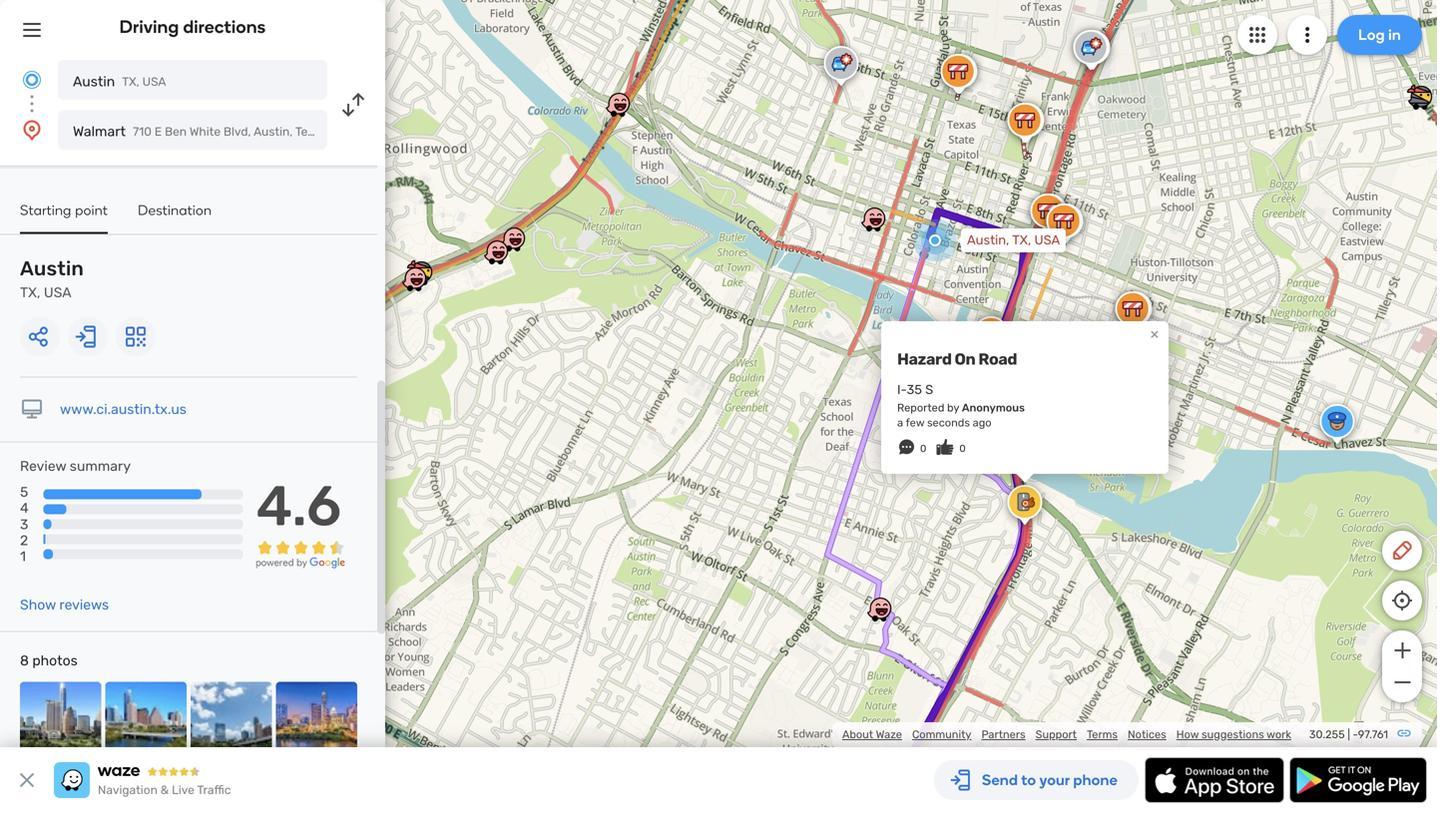 Task type: locate. For each thing, give the bounding box(es) containing it.
0 horizontal spatial 0
[[920, 443, 927, 455]]

reviews
[[59, 597, 109, 614]]

hazard
[[898, 350, 952, 369]]

0 horizontal spatial tx,
[[20, 285, 40, 301]]

e
[[155, 125, 162, 139]]

zoom out image
[[1390, 671, 1415, 695]]

suggestions
[[1202, 728, 1265, 742]]

austin down starting point button
[[20, 257, 84, 281]]

zoom in image
[[1390, 639, 1415, 663]]

www.ci.austin.tx.us
[[60, 401, 187, 418]]

1 0 from the left
[[920, 443, 927, 455]]

1 horizontal spatial 0
[[960, 443, 966, 455]]

terms link
[[1087, 728, 1118, 742]]

1
[[20, 549, 26, 565]]

link image
[[1397, 726, 1413, 742]]

image 3 of austin, austin image
[[191, 682, 272, 764]]

directions
[[183, 16, 266, 37]]

driving directions
[[119, 16, 266, 37]]

anonymous
[[962, 401, 1025, 415]]

1 horizontal spatial usa
[[142, 75, 166, 89]]

97.761
[[1359, 728, 1389, 742]]

i-
[[898, 382, 907, 398]]

usa
[[142, 75, 166, 89], [1035, 233, 1060, 248], [44, 285, 72, 301]]

blvd,
[[224, 125, 251, 139]]

starting
[[20, 202, 71, 219]]

0 horizontal spatial austin,
[[254, 125, 293, 139]]

austin tx, usa up walmart
[[73, 73, 166, 90]]

starting point button
[[20, 202, 108, 234]]

austin tx, usa
[[73, 73, 166, 90], [20, 257, 84, 301]]

few
[[906, 416, 925, 430]]

point
[[75, 202, 108, 219]]

computer image
[[20, 398, 44, 422]]

community
[[912, 728, 972, 742]]

3
[[20, 516, 28, 533]]

tx,
[[122, 75, 140, 89], [1013, 233, 1032, 248], [20, 285, 40, 301]]

2 vertical spatial tx,
[[20, 285, 40, 301]]

summary
[[70, 458, 131, 475]]

support link
[[1036, 728, 1077, 742]]

1 horizontal spatial austin,
[[967, 233, 1010, 248]]

1 horizontal spatial tx,
[[122, 75, 140, 89]]

austin
[[73, 73, 115, 90], [20, 257, 84, 281]]

united
[[333, 125, 370, 139]]

×
[[1151, 324, 1160, 343]]

0 down few
[[920, 443, 927, 455]]

710
[[133, 125, 152, 139]]

0
[[920, 443, 927, 455], [960, 443, 966, 455]]

walmart
[[73, 123, 126, 140]]

starting point
[[20, 202, 108, 219]]

0 vertical spatial austin,
[[254, 125, 293, 139]]

austin tx, usa down starting point button
[[20, 257, 84, 301]]

austin up walmart
[[73, 73, 115, 90]]

austin, tx, usa
[[967, 233, 1060, 248]]

-
[[1353, 728, 1359, 742]]

show reviews
[[20, 597, 109, 614]]

destination button
[[138, 202, 212, 232]]

road
[[979, 350, 1017, 369]]

a
[[898, 416, 904, 430]]

review summary
[[20, 458, 131, 475]]

about
[[843, 728, 874, 742]]

reported
[[898, 401, 945, 415]]

i-35 s reported by anonymous a few seconds ago
[[898, 382, 1025, 430]]

seconds
[[927, 416, 970, 430]]

8 photos
[[20, 653, 78, 670]]

2 horizontal spatial tx,
[[1013, 233, 1032, 248]]

austin,
[[254, 125, 293, 139], [967, 233, 1010, 248]]

x image
[[15, 769, 39, 793]]

traffic
[[197, 784, 231, 798]]

terms
[[1087, 728, 1118, 742]]

0 down seconds
[[960, 443, 966, 455]]

austin, inside the walmart 710 e ben white blvd, austin, texas, united states
[[254, 125, 293, 139]]

1 vertical spatial usa
[[1035, 233, 1060, 248]]

by
[[948, 401, 960, 415]]

image 2 of austin, austin image
[[105, 682, 187, 764]]

2 vertical spatial usa
[[44, 285, 72, 301]]

35
[[907, 382, 923, 398]]

navigation
[[98, 784, 158, 798]]



Task type: vqa. For each thing, say whether or not it's contained in the screenshot.
118.294 on the bottom right of the page
no



Task type: describe. For each thing, give the bounding box(es) containing it.
5
[[20, 484, 28, 501]]

about waze community partners support terms notices how suggestions work
[[843, 728, 1292, 742]]

work
[[1267, 728, 1292, 742]]

30.255
[[1310, 728, 1345, 742]]

driving
[[119, 16, 179, 37]]

review
[[20, 458, 66, 475]]

walmart 710 e ben white blvd, austin, texas, united states
[[73, 123, 409, 140]]

show
[[20, 597, 56, 614]]

0 horizontal spatial usa
[[44, 285, 72, 301]]

4
[[20, 500, 29, 517]]

navigation & live traffic
[[98, 784, 231, 798]]

photos
[[32, 653, 78, 670]]

0 vertical spatial austin tx, usa
[[73, 73, 166, 90]]

partners
[[982, 728, 1026, 742]]

0 vertical spatial tx,
[[122, 75, 140, 89]]

1 vertical spatial austin,
[[967, 233, 1010, 248]]

1 vertical spatial austin tx, usa
[[20, 257, 84, 301]]

texas,
[[295, 125, 330, 139]]

states
[[373, 125, 409, 139]]

live
[[172, 784, 195, 798]]

&
[[161, 784, 169, 798]]

image 4 of austin, austin image
[[276, 682, 357, 764]]

1 vertical spatial tx,
[[1013, 233, 1032, 248]]

www.ci.austin.tx.us link
[[60, 401, 187, 418]]

destination
[[138, 202, 212, 219]]

pencil image
[[1391, 539, 1415, 563]]

8
[[20, 653, 29, 670]]

ben
[[165, 125, 187, 139]]

notices
[[1128, 728, 1167, 742]]

0 vertical spatial austin
[[73, 73, 115, 90]]

how
[[1177, 728, 1199, 742]]

0 vertical spatial usa
[[142, 75, 166, 89]]

2 horizontal spatial usa
[[1035, 233, 1060, 248]]

1 vertical spatial austin
[[20, 257, 84, 281]]

current location image
[[20, 68, 44, 92]]

on
[[955, 350, 976, 369]]

× link
[[1146, 324, 1164, 343]]

ago
[[973, 416, 992, 430]]

5 4 3 2 1
[[20, 484, 29, 565]]

image 1 of austin, austin image
[[20, 682, 101, 764]]

2 0 from the left
[[960, 443, 966, 455]]

notices link
[[1128, 728, 1167, 742]]

about waze link
[[843, 728, 902, 742]]

waze
[[876, 728, 902, 742]]

hazard on road
[[898, 350, 1017, 369]]

|
[[1348, 728, 1351, 742]]

location image
[[20, 118, 44, 142]]

s
[[926, 382, 934, 398]]

how suggestions work link
[[1177, 728, 1292, 742]]

white
[[190, 125, 221, 139]]

partners link
[[982, 728, 1026, 742]]

4.6
[[256, 473, 342, 540]]

2
[[20, 533, 28, 549]]

community link
[[912, 728, 972, 742]]

30.255 | -97.761
[[1310, 728, 1389, 742]]

support
[[1036, 728, 1077, 742]]



